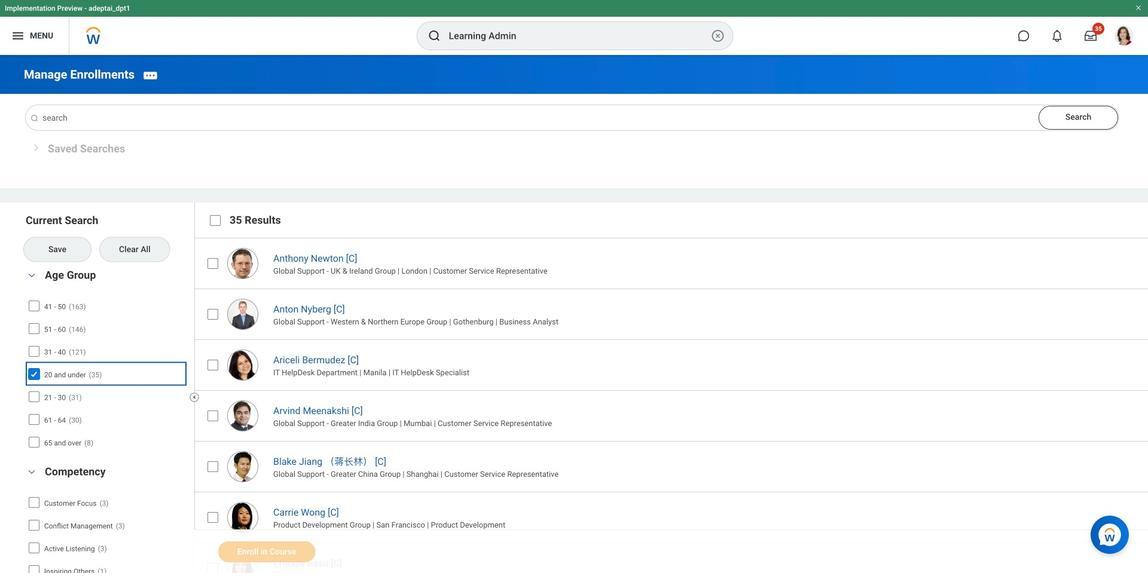 Task type: vqa. For each thing, say whether or not it's contained in the screenshot.
THE KONG
no



Task type: describe. For each thing, give the bounding box(es) containing it.
justify image
[[11, 29, 25, 43]]

6 list item from the top
[[194, 493, 1149, 543]]

search image
[[30, 114, 39, 123]]

1 list item from the top
[[194, 238, 1149, 289]]

inbox large image
[[1085, 30, 1097, 42]]

2 group from the top
[[24, 465, 188, 574]]

filter search field
[[24, 214, 196, 574]]

profile logan mcneil image
[[1115, 26, 1134, 48]]

close environment banner image
[[1136, 4, 1143, 11]]

2 list item from the top
[[194, 289, 1149, 340]]

Search Workday  search field
[[449, 23, 709, 49]]

Manage Enrollments text field
[[26, 105, 1119, 131]]

4 list item from the top
[[194, 391, 1149, 442]]

chevron down image for 2nd group from the bottom
[[25, 272, 39, 280]]

x circle image
[[711, 29, 725, 43]]



Task type: locate. For each thing, give the bounding box(es) containing it.
0 vertical spatial chevron down image
[[25, 272, 39, 280]]

tree for "chevron down" image corresponding to 2nd group
[[28, 493, 184, 574]]

0 vertical spatial tree
[[27, 296, 184, 453]]

5 list item from the top
[[194, 442, 1149, 493]]

chevron down image
[[25, 272, 39, 280], [25, 468, 39, 477]]

search image
[[428, 29, 442, 43]]

list item
[[194, 238, 1149, 289], [194, 289, 1149, 340], [194, 340, 1149, 391], [194, 391, 1149, 442], [194, 442, 1149, 493], [194, 493, 1149, 543], [194, 543, 1149, 574]]

notifications large image
[[1052, 30, 1064, 42]]

1 vertical spatial tree
[[28, 493, 184, 574]]

2 chevron down image from the top
[[25, 468, 39, 477]]

tree
[[27, 296, 184, 453], [28, 493, 184, 574]]

0 vertical spatial group
[[24, 268, 188, 456]]

1 group from the top
[[24, 268, 188, 456]]

tree for "chevron down" image associated with 2nd group from the bottom
[[27, 296, 184, 453]]

7 list item from the top
[[194, 543, 1149, 574]]

1 vertical spatial chevron down image
[[25, 468, 39, 477]]

main content
[[0, 55, 1149, 574]]

1 chevron down image from the top
[[25, 272, 39, 280]]

banner
[[0, 0, 1149, 55]]

None search field
[[24, 105, 1119, 131]]

chevron down image for 2nd group
[[25, 468, 39, 477]]

group
[[24, 268, 188, 456], [24, 465, 188, 574]]

1 vertical spatial group
[[24, 465, 188, 574]]

3 list item from the top
[[194, 340, 1149, 391]]

check small image
[[27, 367, 41, 382]]



